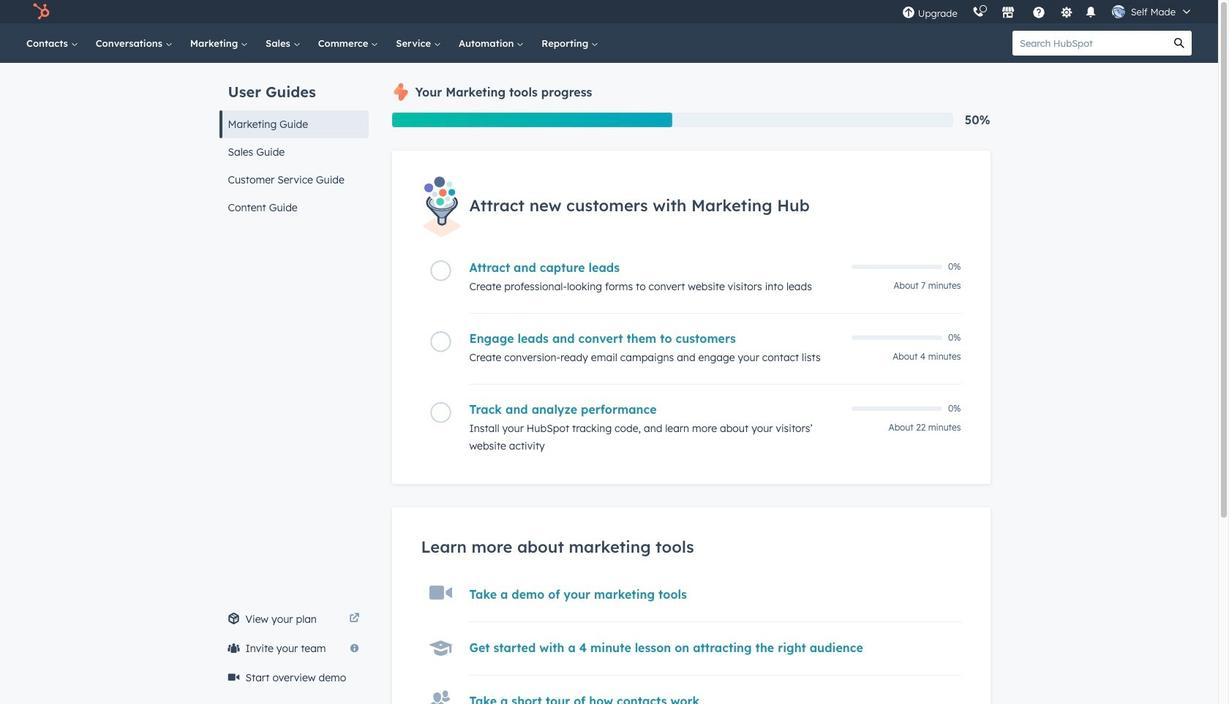 Task type: locate. For each thing, give the bounding box(es) containing it.
progress bar
[[392, 113, 673, 127]]

Search HubSpot search field
[[1013, 31, 1168, 56]]

link opens in a new window image
[[350, 614, 360, 625]]

menu
[[895, 0, 1201, 23]]



Task type: vqa. For each thing, say whether or not it's contained in the screenshot.
Link opens in a new window image
yes



Task type: describe. For each thing, give the bounding box(es) containing it.
marketplaces image
[[1002, 7, 1015, 20]]

ruby anderson image
[[1112, 5, 1126, 18]]

user guides element
[[219, 63, 369, 222]]

link opens in a new window image
[[350, 611, 360, 629]]



